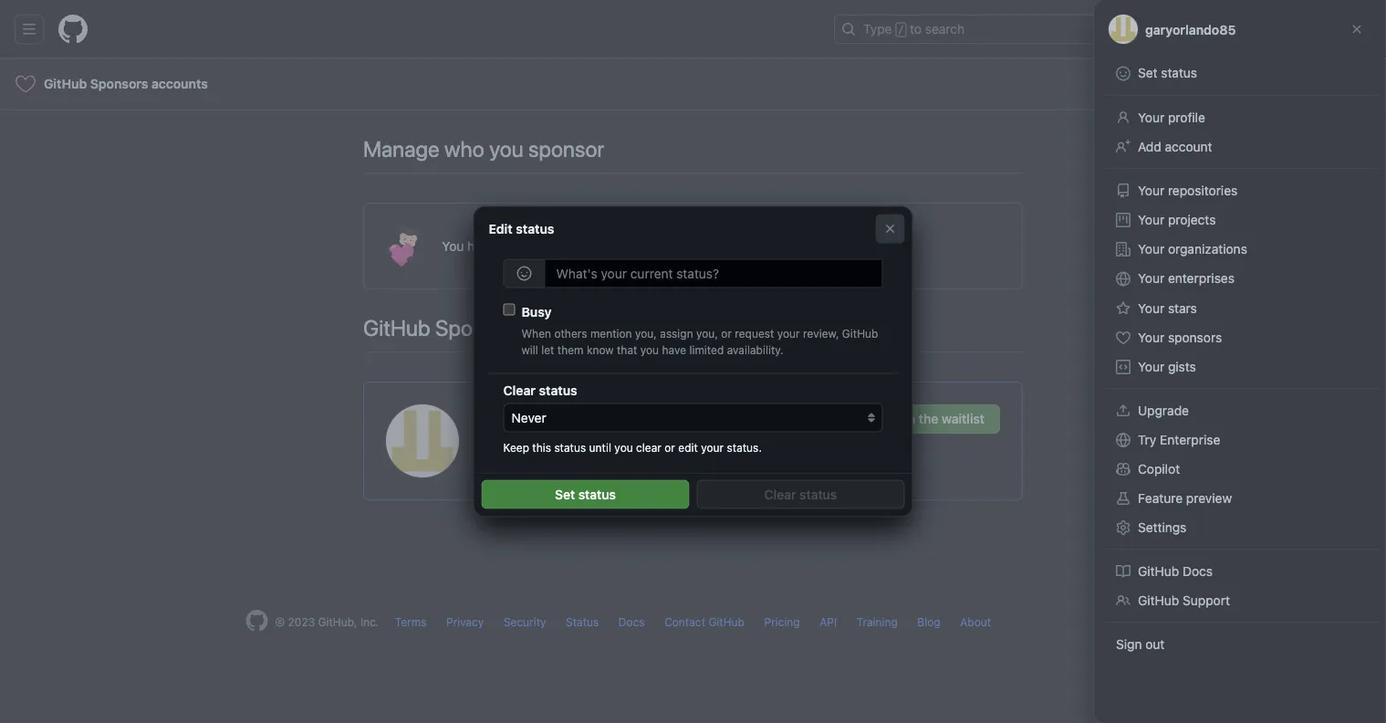 Task type: describe. For each thing, give the bounding box(es) containing it.
who
[[445, 136, 485, 162]]

busy when others mention you, assign you, or request your review,           github will let them know that you have limited availability.
[[522, 304, 879, 356]]

them
[[558, 344, 584, 356]]

0 vertical spatial set status button
[[1109, 58, 1372, 89]]

github docs link
[[1109, 557, 1372, 586]]

sponsored
[[514, 238, 577, 253]]

garyorlando85 this account has not applied to join github sponsors.
[[481, 407, 836, 455]]

your inside the busy when others mention you, assign you, or request your review,           github will let them know that you have limited availability.
[[778, 327, 800, 340]]

about
[[961, 615, 992, 628]]

the
[[919, 411, 939, 426]]

about link
[[961, 615, 992, 628]]

mention
[[591, 327, 632, 340]]

projects
[[1169, 212, 1217, 227]]

not
[[597, 438, 619, 455]]

settings link
[[1109, 513, 1372, 542]]

docs inside dialog
[[1183, 564, 1213, 579]]

will
[[522, 344, 539, 356]]

security
[[504, 615, 546, 628]]

waitlist
[[942, 411, 985, 426]]

heart image
[[15, 73, 37, 95]]

1 vertical spatial accounts
[[601, 315, 688, 341]]

join
[[891, 411, 916, 426]]

availability.
[[727, 344, 784, 356]]

when
[[522, 327, 551, 340]]

training
[[857, 615, 898, 628]]

your for your enterprises
[[1139, 271, 1165, 286]]

or inside the busy when others mention you, assign you, or request your review,           github will let them know that you have limited availability.
[[722, 327, 732, 340]]

garyorlando85 link
[[481, 407, 605, 429]]

github docs
[[1139, 564, 1213, 579]]

Busy checkbox
[[504, 303, 515, 315]]

keep this status until you clear or edit your status.
[[504, 442, 762, 454]]

your gists
[[1139, 359, 1197, 374]]

until
[[589, 442, 612, 454]]

edit
[[679, 442, 698, 454]]

smiley image
[[517, 266, 532, 281]]

you inside the busy when others mention you, assign you, or request your review,           github will let them know that you have limited availability.
[[641, 344, 659, 356]]

join the waitlist
[[891, 411, 985, 426]]

0 vertical spatial close image
[[1350, 22, 1365, 37]]

set status for bottommost 'set status' button
[[555, 487, 616, 502]]

join
[[692, 438, 716, 455]]

preview
[[1187, 491, 1233, 506]]

assign
[[660, 327, 694, 340]]

type
[[864, 21, 892, 37]]

yet.
[[626, 238, 648, 253]]

your sponsors link
[[1109, 323, 1372, 352]]

clear status inside button
[[765, 487, 838, 502]]

1 vertical spatial your
[[701, 442, 724, 454]]

manage
[[363, 136, 440, 162]]

your projects
[[1139, 212, 1217, 227]]

1 vertical spatial set status button
[[482, 480, 690, 509]]

add account
[[1139, 139, 1213, 154]]

set status for 'set status' button to the top
[[1139, 65, 1198, 80]]

0 vertical spatial clear
[[504, 383, 536, 398]]

to inside the garyorlando85 this account has not applied to join github sponsors.
[[675, 438, 688, 455]]

2023
[[288, 615, 315, 628]]

contact github link
[[665, 615, 745, 628]]

edit status
[[489, 221, 555, 236]]

homepage image inside "footer"
[[246, 610, 268, 632]]

status
[[566, 615, 599, 628]]

enterprise
[[1161, 432, 1221, 447]]

What's your current status? text field
[[545, 259, 883, 288]]

terms link
[[395, 615, 427, 628]]

sponsors.
[[770, 438, 836, 455]]

feature preview button
[[1109, 484, 1372, 513]]

1 vertical spatial or
[[665, 442, 676, 454]]

your for your sponsors
[[1139, 330, 1165, 345]]

applied
[[623, 438, 671, 455]]

api link
[[820, 615, 837, 628]]

your stars link
[[1109, 294, 1372, 323]]

github inside github support link
[[1139, 593, 1180, 608]]

your projects link
[[1109, 205, 1372, 235]]

github inside the garyorlando85 this account has not applied to join github sponsors.
[[719, 438, 766, 455]]

add account link
[[1109, 132, 1372, 162]]

anyone
[[580, 238, 623, 253]]

your enterprises link
[[1109, 264, 1372, 294]]

1 you, from the left
[[635, 327, 657, 340]]

enterprises
[[1169, 271, 1235, 286]]

copilot
[[1139, 462, 1181, 477]]

try enterprise
[[1139, 432, 1221, 447]]

request
[[735, 327, 775, 340]]

0 vertical spatial to
[[910, 21, 922, 37]]

manage who you sponsor
[[363, 136, 605, 162]]

sponsors for accounts
[[90, 76, 148, 91]]

keep
[[504, 442, 530, 454]]

1 horizontal spatial set
[[1139, 65, 1158, 80]]

dialog containing garyorlando85
[[0, 0, 1387, 723]]

review,
[[803, 327, 839, 340]]

close image inside edit status dialog
[[883, 221, 898, 236]]

plus image
[[1185, 22, 1200, 37]]

that
[[617, 344, 638, 356]]

security link
[[504, 615, 546, 628]]

let
[[542, 344, 555, 356]]

command palette image
[[1132, 22, 1147, 37]]

your repositories
[[1139, 183, 1238, 198]]

edit
[[489, 221, 513, 236]]

clear
[[636, 442, 662, 454]]

sign out link
[[1109, 630, 1372, 659]]

you haven't sponsored anyone yet.
[[442, 238, 651, 253]]

your organizations
[[1139, 241, 1248, 257]]

stars
[[1169, 301, 1198, 316]]



Task type: locate. For each thing, give the bounding box(es) containing it.
your left stars at the top right of page
[[1139, 301, 1165, 316]]

clear status
[[504, 383, 578, 398], [765, 487, 838, 502]]

1 vertical spatial close image
[[883, 221, 898, 236]]

your gists link
[[1109, 352, 1372, 382]]

training link
[[857, 615, 898, 628]]

privacy link
[[447, 615, 484, 628]]

support
[[1183, 593, 1231, 608]]

1 horizontal spatial your
[[778, 327, 800, 340]]

github,
[[318, 615, 357, 628]]

0 horizontal spatial garyorlando85
[[481, 407, 605, 429]]

api
[[820, 615, 837, 628]]

your left review,
[[778, 327, 800, 340]]

homepage image
[[58, 15, 88, 44], [246, 610, 268, 632]]

0 vertical spatial docs
[[1183, 564, 1213, 579]]

©
[[275, 615, 285, 628]]

limited
[[690, 344, 724, 356]]

sponsors
[[90, 76, 148, 91], [435, 315, 525, 341]]

garyorlando85 for garyorlando85 this account has not applied to join github sponsors.
[[481, 407, 605, 429]]

contact
[[665, 615, 706, 628]]

1 horizontal spatial accounts
[[601, 315, 688, 341]]

account
[[1166, 139, 1213, 154], [513, 438, 566, 455]]

your for your profile
[[1139, 110, 1165, 125]]

docs up support
[[1183, 564, 1213, 579]]

status up sponsored
[[516, 221, 555, 236]]

status.
[[727, 442, 762, 454]]

github
[[44, 76, 87, 91], [363, 315, 431, 341], [843, 327, 879, 340], [719, 438, 766, 455], [1139, 564, 1180, 579], [1139, 593, 1180, 608], [709, 615, 745, 628]]

1 vertical spatial to
[[675, 438, 688, 455]]

1 horizontal spatial homepage image
[[246, 610, 268, 632]]

add
[[1139, 139, 1162, 154]]

settings
[[1139, 520, 1187, 535]]

1 horizontal spatial sponsors
[[435, 315, 525, 341]]

set status
[[1139, 65, 1198, 80], [555, 487, 616, 502]]

your organizations link
[[1109, 235, 1372, 264]]

@garyorlando85 image
[[386, 404, 459, 478]]

account down profile
[[1166, 139, 1213, 154]]

others
[[555, 327, 588, 340]]

your right edit
[[701, 442, 724, 454]]

dialog
[[0, 0, 1387, 723]]

you right until
[[615, 442, 633, 454]]

clear status button
[[697, 480, 905, 509]]

1 vertical spatial account
[[513, 438, 566, 455]]

1 horizontal spatial garyorlando85
[[1146, 22, 1237, 37]]

0 horizontal spatial clear status
[[504, 383, 578, 398]]

8 your from the top
[[1139, 359, 1165, 374]]

out
[[1146, 637, 1165, 652]]

has
[[570, 438, 594, 455]]

feature preview
[[1139, 491, 1233, 506]]

sponsors for eligible
[[435, 315, 525, 341]]

status down sponsors.
[[800, 487, 838, 502]]

docs right status
[[619, 615, 645, 628]]

github inside "footer"
[[709, 615, 745, 628]]

0 horizontal spatial docs
[[619, 615, 645, 628]]

eligible
[[530, 315, 596, 341]]

pricing
[[765, 615, 800, 628]]

2 vertical spatial you
[[615, 442, 633, 454]]

1 horizontal spatial docs
[[1183, 564, 1213, 579]]

1 vertical spatial homepage image
[[246, 610, 268, 632]]

upgrade
[[1139, 403, 1190, 418]]

0 horizontal spatial to
[[675, 438, 688, 455]]

github sponsors accounts
[[44, 76, 208, 91]]

1 vertical spatial garyorlando85
[[481, 407, 605, 429]]

7 your from the top
[[1139, 330, 1165, 345]]

you, up that
[[635, 327, 657, 340]]

0 horizontal spatial homepage image
[[58, 15, 88, 44]]

0 horizontal spatial clear
[[504, 383, 536, 398]]

4 your from the top
[[1139, 241, 1165, 257]]

1 vertical spatial clear
[[765, 487, 797, 502]]

organizations
[[1169, 241, 1248, 257]]

clear inside button
[[765, 487, 797, 502]]

you
[[489, 136, 524, 162], [641, 344, 659, 356], [615, 442, 633, 454]]

set status button down has
[[482, 480, 690, 509]]

set down command palette image
[[1139, 65, 1158, 80]]

0 horizontal spatial account
[[513, 438, 566, 455]]

join the waitlist button
[[875, 404, 1001, 434]]

0 horizontal spatial accounts
[[152, 76, 208, 91]]

homepage image up github sponsors accounts
[[58, 15, 88, 44]]

garyorlando85
[[1146, 22, 1237, 37], [481, 407, 605, 429]]

0 vertical spatial set
[[1139, 65, 1158, 80]]

0 vertical spatial clear status
[[504, 383, 578, 398]]

1 vertical spatial clear status
[[765, 487, 838, 502]]

your inside 'link'
[[1139, 110, 1165, 125]]

your for your gists
[[1139, 359, 1165, 374]]

status right this
[[555, 442, 586, 454]]

1 your from the top
[[1139, 110, 1165, 125]]

you
[[442, 238, 464, 253]]

your for your organizations
[[1139, 241, 1165, 257]]

edit status dialog
[[474, 207, 913, 517]]

your up your stars
[[1139, 271, 1165, 286]]

triangle down image
[[1203, 21, 1218, 35]]

0 vertical spatial sponsors
[[90, 76, 148, 91]]

status up profile
[[1162, 65, 1198, 80]]

accounts
[[152, 76, 208, 91], [601, 315, 688, 341]]

terms
[[395, 615, 427, 628]]

2 you, from the left
[[697, 327, 718, 340]]

your for your projects
[[1139, 212, 1165, 227]]

1 vertical spatial set
[[555, 487, 575, 502]]

this
[[481, 438, 509, 455]]

0 vertical spatial garyorlando85
[[1146, 22, 1237, 37]]

0 vertical spatial accounts
[[152, 76, 208, 91]]

or up limited
[[722, 327, 732, 340]]

set
[[1139, 65, 1158, 80], [555, 487, 575, 502]]

account inside dialog
[[1166, 139, 1213, 154]]

type / to search
[[864, 21, 965, 37]]

to left join on the bottom of the page
[[675, 438, 688, 455]]

this
[[533, 442, 551, 454]]

1 horizontal spatial account
[[1166, 139, 1213, 154]]

5 your from the top
[[1139, 271, 1165, 286]]

garyorlando85 for garyorlando85
[[1146, 22, 1237, 37]]

docs link
[[619, 615, 645, 628]]

1 vertical spatial set status
[[555, 487, 616, 502]]

0 vertical spatial you
[[489, 136, 524, 162]]

to
[[910, 21, 922, 37], [675, 438, 688, 455]]

1 vertical spatial sponsors
[[435, 315, 525, 341]]

your up your projects in the top of the page
[[1139, 183, 1165, 198]]

you right that
[[641, 344, 659, 356]]

your left "gists"
[[1139, 359, 1165, 374]]

2 your from the top
[[1139, 183, 1165, 198]]

1 horizontal spatial to
[[910, 21, 922, 37]]

to right '/'
[[910, 21, 922, 37]]

1 horizontal spatial set status
[[1139, 65, 1198, 80]]

or
[[722, 327, 732, 340], [665, 442, 676, 454]]

feature
[[1139, 491, 1183, 506]]

account down garyorlando85 link
[[513, 438, 566, 455]]

1 horizontal spatial set status button
[[1109, 58, 1372, 89]]

status up garyorlando85 link
[[539, 383, 578, 398]]

0 horizontal spatial your
[[701, 442, 724, 454]]

github support link
[[1109, 586, 1372, 615]]

0 horizontal spatial you,
[[635, 327, 657, 340]]

or left edit
[[665, 442, 676, 454]]

footer containing © 2023 github, inc.
[[231, 573, 1155, 677]]

0 horizontal spatial you
[[489, 136, 524, 162]]

0 vertical spatial homepage image
[[58, 15, 88, 44]]

2 horizontal spatial you
[[641, 344, 659, 356]]

busy
[[522, 304, 552, 319]]

haven't
[[468, 238, 511, 253]]

clear up garyorlando85 link
[[504, 383, 536, 398]]

clear down sponsors.
[[765, 487, 797, 502]]

garyorlando85 inside dialog
[[1146, 22, 1237, 37]]

1 horizontal spatial or
[[722, 327, 732, 340]]

your sponsors
[[1139, 330, 1223, 345]]

garyorlando85 up this
[[481, 407, 605, 429]]

1 horizontal spatial close image
[[1350, 22, 1365, 37]]

set status button
[[1109, 58, 1372, 89], [482, 480, 690, 509]]

1 horizontal spatial clear
[[765, 487, 797, 502]]

profile
[[1169, 110, 1206, 125]]

you, up limited
[[697, 327, 718, 340]]

gists
[[1169, 359, 1197, 374]]

status down until
[[579, 487, 616, 502]]

set status down has
[[555, 487, 616, 502]]

© 2023 github, inc.
[[275, 615, 379, 628]]

set status up your profile at the right of the page
[[1139, 65, 1198, 80]]

footer
[[231, 573, 1155, 677]]

set inside edit status dialog
[[555, 487, 575, 502]]

1 vertical spatial docs
[[619, 615, 645, 628]]

github inside the busy when others mention you, assign you, or request your review,           github will let them know that you have limited availability.
[[843, 327, 879, 340]]

set down has
[[555, 487, 575, 502]]

0 horizontal spatial close image
[[883, 221, 898, 236]]

your up the your gists
[[1139, 330, 1165, 345]]

pricing link
[[765, 615, 800, 628]]

status inside button
[[800, 487, 838, 502]]

0 vertical spatial your
[[778, 327, 800, 340]]

try enterprise link
[[1109, 425, 1372, 455]]

clear status up garyorlando85 link
[[504, 383, 578, 398]]

docs inside "footer"
[[619, 615, 645, 628]]

your down your projects in the top of the page
[[1139, 241, 1165, 257]]

set status button up your profile 'link'
[[1109, 58, 1372, 89]]

homepage image left ©
[[246, 610, 268, 632]]

sign out
[[1117, 637, 1165, 652]]

github sponsors eligible accounts
[[363, 315, 688, 341]]

0 horizontal spatial set status button
[[482, 480, 690, 509]]

sponsors
[[1169, 330, 1223, 345]]

3 your from the top
[[1139, 212, 1165, 227]]

your stars
[[1139, 301, 1198, 316]]

blog
[[918, 615, 941, 628]]

clear status down sponsors.
[[765, 487, 838, 502]]

github support
[[1139, 593, 1231, 608]]

your for your repositories
[[1139, 183, 1165, 198]]

0 horizontal spatial set
[[555, 487, 575, 502]]

1 horizontal spatial you
[[615, 442, 633, 454]]

set status inside edit status dialog
[[555, 487, 616, 502]]

1 vertical spatial you
[[641, 344, 659, 356]]

your profile
[[1139, 110, 1206, 125]]

privacy
[[447, 615, 484, 628]]

0 vertical spatial set status
[[1139, 65, 1198, 80]]

0 horizontal spatial set status
[[555, 487, 616, 502]]

your
[[778, 327, 800, 340], [701, 442, 724, 454]]

github inside github docs link
[[1139, 564, 1180, 579]]

you,
[[635, 327, 657, 340], [697, 327, 718, 340]]

your enterprises
[[1139, 271, 1235, 286]]

0 horizontal spatial or
[[665, 442, 676, 454]]

garyorlando85 up profile
[[1146, 22, 1237, 37]]

your profile link
[[1109, 103, 1372, 132]]

1 horizontal spatial you,
[[697, 327, 718, 340]]

0 vertical spatial or
[[722, 327, 732, 340]]

your left the projects in the right of the page
[[1139, 212, 1165, 227]]

account inside the garyorlando85 this account has not applied to join github sponsors.
[[513, 438, 566, 455]]

garyorlando85 inside the garyorlando85 this account has not applied to join github sponsors.
[[481, 407, 605, 429]]

you right who
[[489, 136, 524, 162]]

0 horizontal spatial sponsors
[[90, 76, 148, 91]]

6 your from the top
[[1139, 301, 1165, 316]]

contact github
[[665, 615, 745, 628]]

0 vertical spatial account
[[1166, 139, 1213, 154]]

your up add
[[1139, 110, 1165, 125]]

your for your stars
[[1139, 301, 1165, 316]]

1 horizontal spatial clear status
[[765, 487, 838, 502]]

close image
[[1350, 22, 1365, 37], [883, 221, 898, 236]]

sign
[[1117, 637, 1143, 652]]

your repositories link
[[1109, 176, 1372, 205]]

try
[[1139, 432, 1157, 447]]



Task type: vqa. For each thing, say whether or not it's contained in the screenshot.
PRE-
no



